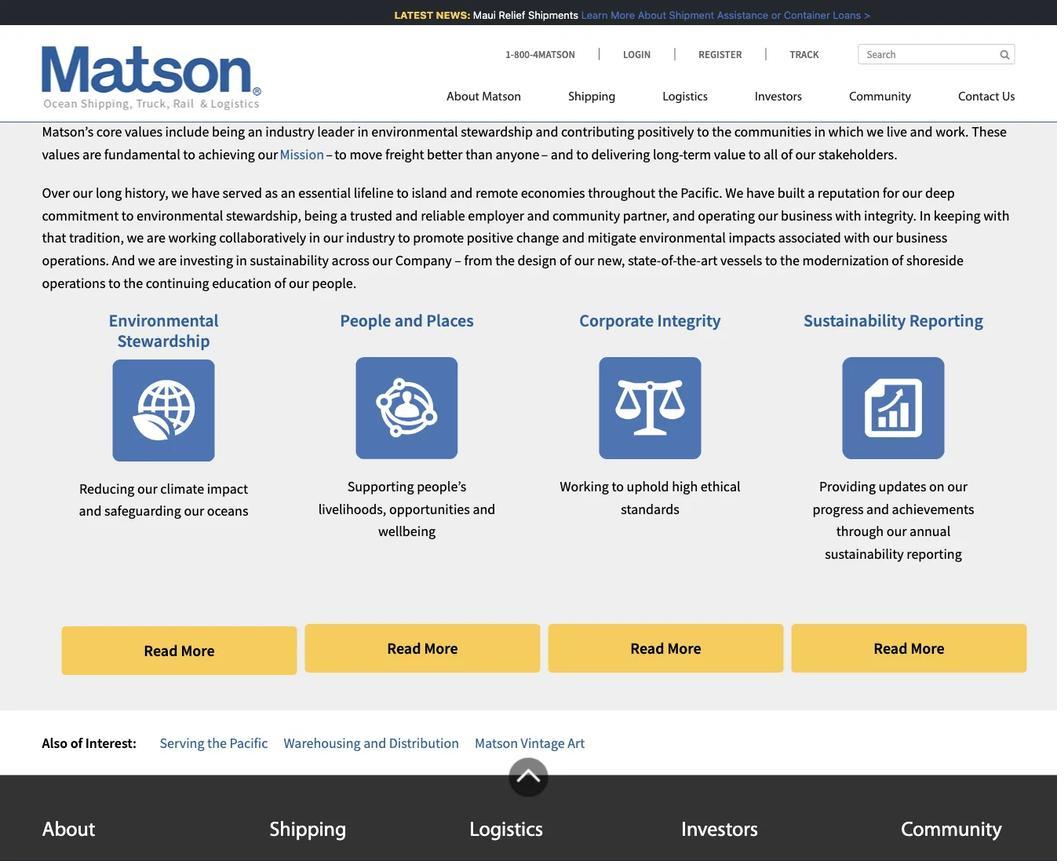Task type: vqa. For each thing, say whether or not it's contained in the screenshot.
the top business
yes



Task type: describe. For each thing, give the bounding box(es) containing it.
anyone –
[[496, 146, 548, 163]]

>
[[860, 9, 867, 21]]

trusted
[[350, 206, 393, 224]]

our up impacts
[[758, 206, 779, 224]]

our right all
[[796, 146, 816, 163]]

read for reporting
[[874, 639, 908, 659]]

live
[[887, 123, 908, 141]]

art
[[568, 734, 585, 752]]

supporting people's livelihoods, opportunities and wellbeing
[[319, 478, 496, 540]]

from
[[465, 252, 493, 269]]

sustainability reporting
[[804, 309, 984, 331]]

report icon image
[[843, 357, 945, 460]]

our down climate
[[184, 502, 204, 520]]

stewardship
[[117, 330, 210, 352]]

2 horizontal spatial about
[[634, 9, 663, 21]]

1 vertical spatial shipping
[[270, 821, 347, 841]]

0 vertical spatial values
[[125, 123, 163, 141]]

education
[[212, 274, 272, 292]]

register
[[699, 48, 743, 60]]

change
[[517, 229, 560, 247]]

sustainability for sustainability
[[42, 66, 248, 113]]

sustainability inside providing updates on our progress and achievements through our annual sustainability reporting
[[826, 545, 905, 563]]

latest news: maui relief shipments learn more about shipment assistance or container loans >
[[390, 9, 867, 21]]

mission – to move freight better than anyone – and to delivering long-term value to all of our stakeholders.
[[280, 146, 898, 163]]

investors inside footer
[[682, 821, 759, 841]]

corporate integrity
[[580, 309, 722, 331]]

in left which
[[815, 123, 826, 141]]

lifeline
[[354, 184, 394, 202]]

climate
[[161, 480, 204, 497]]

oceans
[[207, 502, 249, 520]]

2 horizontal spatial environmental
[[640, 229, 726, 247]]

reporting
[[910, 309, 984, 331]]

working
[[168, 229, 216, 247]]

warehousing and distribution link
[[284, 734, 460, 752]]

served
[[223, 184, 262, 202]]

achievements
[[893, 500, 975, 518]]

of right education
[[274, 274, 286, 292]]

achieving
[[198, 146, 255, 163]]

over our long history, we have served as an essential lifeline to island and remote economies throughout the pacific. we have built a reputation for our deep commitment to environmental stewardship, being a trusted and reliable employer and community partner, and operating our business with integrity. in keeping with that tradition, we are working collaboratively in our industry to promote positive change and mitigate environmental impacts associated with our business operations. and we are investing in sustainability across our company – from the design of our new, state-of-the-art vessels to the modernization of shoreside operations to the continuing education of our people.
[[42, 184, 1010, 292]]

updates
[[879, 478, 927, 495]]

we right history,
[[172, 184, 189, 202]]

read more for reporting
[[874, 639, 945, 659]]

to down contributing at the top right
[[577, 146, 589, 163]]

shipments
[[524, 9, 575, 21]]

providing updates on our progress and achievements through our annual sustainability reporting
[[813, 478, 975, 563]]

matson vintage art link
[[475, 734, 585, 752]]

warehousing and distribution
[[284, 734, 460, 752]]

annual
[[910, 523, 951, 540]]

as
[[265, 184, 278, 202]]

to up term
[[697, 123, 710, 141]]

throughout
[[588, 184, 656, 202]]

in down essential
[[309, 229, 320, 247]]

to down impacts
[[766, 252, 778, 269]]

to left island on the left top of page
[[397, 184, 409, 202]]

about for about
[[42, 821, 95, 841]]

and inside supporting people's livelihoods, opportunities and wellbeing
[[473, 500, 496, 518]]

track
[[790, 48, 820, 60]]

learn
[[578, 9, 604, 21]]

Search search field
[[859, 44, 1016, 64]]

search image
[[1001, 49, 1010, 59]]

and up economies
[[551, 146, 574, 163]]

logistics inside 'top menu' navigation
[[663, 91, 708, 103]]

essential
[[299, 184, 351, 202]]

value
[[715, 146, 746, 163]]

industry inside matson's core values include being an industry leader in environmental stewardship and contributing positively to the communities in which we live and work. these values are fundamental to achieving our
[[266, 123, 315, 141]]

the-
[[677, 252, 701, 269]]

progress
[[813, 500, 864, 518]]

more for people and places
[[424, 639, 458, 659]]

reducing
[[79, 480, 135, 497]]

to down include
[[183, 146, 196, 163]]

our right across
[[373, 252, 393, 269]]

contact
[[959, 91, 1000, 103]]

1 vertical spatial matson
[[475, 734, 518, 752]]

to down long
[[122, 206, 134, 224]]

integrity
[[658, 309, 722, 331]]

of-
[[662, 252, 677, 269]]

delivering
[[592, 146, 651, 163]]

than
[[466, 146, 493, 163]]

our up safeguarding
[[137, 480, 158, 497]]

0 vertical spatial business
[[782, 206, 833, 224]]

keeping
[[935, 206, 981, 224]]

wellbeing
[[378, 523, 436, 540]]

our left annual on the bottom right of the page
[[887, 523, 908, 540]]

deep
[[926, 184, 956, 202]]

and down pacific.
[[673, 206, 696, 224]]

working
[[560, 478, 609, 495]]

about matson
[[447, 91, 522, 103]]

operations
[[42, 274, 106, 292]]

the down and
[[124, 274, 143, 292]]

the right from
[[496, 252, 515, 269]]

0 horizontal spatial environmental
[[137, 206, 223, 224]]

footer containing about
[[0, 758, 1058, 862]]

800-
[[514, 48, 533, 60]]

investors inside 'top menu' navigation
[[756, 91, 803, 103]]

–
[[455, 252, 462, 269]]

community
[[553, 206, 621, 224]]

sustainability inside over our long history, we have served as an essential lifeline to island and remote economies throughout the pacific. we have built a reputation for our deep commitment to environmental stewardship, being a trusted and reliable employer and community partner, and operating our business with integrity. in keeping with that tradition, we are working collaboratively in our industry to promote positive change and mitigate environmental impacts associated with our business operations. and we are investing in sustainability across our company – from the design of our new, state-of-the-art vessels to the modernization of shoreside operations to the continuing education of our people.
[[250, 252, 329, 269]]

an inside matson's core values include being an industry leader in environmental stewardship and contributing positively to the communities in which we live and work. these values are fundamental to achieving our
[[248, 123, 263, 141]]

matson's
[[42, 123, 94, 141]]

login link
[[599, 48, 675, 60]]

on
[[930, 478, 945, 495]]

2 vertical spatial are
[[158, 252, 177, 269]]

standards
[[621, 500, 680, 518]]

pacific.
[[681, 184, 723, 202]]

with down reputation
[[836, 206, 862, 224]]

we right and
[[138, 252, 155, 269]]

us
[[1003, 91, 1016, 103]]

investing
[[180, 252, 233, 269]]

logistics inside footer
[[470, 821, 544, 841]]

read more link for stewardship
[[62, 627, 297, 675]]

sustainability for sustainability reporting
[[804, 309, 907, 331]]

read for and
[[387, 639, 421, 659]]

long
[[96, 184, 122, 202]]

backtop image
[[509, 758, 549, 798]]

with right "keeping"
[[984, 206, 1010, 224]]

better
[[427, 146, 463, 163]]

news:
[[432, 9, 467, 21]]

a matson ship full of containers sails in the alaska service. image
[[0, 0, 1058, 32]]

stewardship,
[[226, 206, 302, 224]]

and left distribution in the bottom left of the page
[[364, 734, 387, 752]]

read for stewardship
[[144, 641, 178, 661]]

top menu navigation
[[447, 83, 1016, 115]]

tradition,
[[69, 229, 124, 247]]

our up commitment
[[73, 184, 93, 202]]

state-
[[628, 252, 662, 269]]

read more for and
[[387, 639, 458, 659]]

contact us link
[[936, 83, 1016, 115]]

logistics link
[[640, 83, 732, 115]]

commitment
[[42, 206, 119, 224]]

we
[[726, 184, 744, 202]]

1-800-4matson
[[506, 48, 576, 60]]

new,
[[598, 252, 626, 269]]

read for integrity
[[631, 639, 665, 659]]

to down and
[[108, 274, 121, 292]]

include
[[165, 123, 209, 141]]

vintage
[[521, 734, 565, 752]]

being inside matson's core values include being an industry leader in environmental stewardship and contributing positively to the communities in which we live and work. these values are fundamental to achieving our
[[212, 123, 245, 141]]

being inside over our long history, we have served as an essential lifeline to island and remote economies throughout the pacific. we have built a reputation for our deep commitment to environmental stewardship, being a trusted and reliable employer and community partner, and operating our business with integrity. in keeping with that tradition, we are working collaboratively in our industry to promote positive change and mitigate environmental impacts associated with our business operations. and we are investing in sustainability across our company – from the design of our new, state-of-the-art vessels to the modernization of shoreside operations to the continuing education of our people.
[[304, 206, 338, 224]]

– to
[[326, 146, 347, 163]]

pacific
[[230, 734, 268, 752]]



Task type: locate. For each thing, give the bounding box(es) containing it.
1 horizontal spatial logistics
[[663, 91, 708, 103]]

the up value
[[713, 123, 732, 141]]

all
[[764, 146, 779, 163]]

assistance
[[713, 9, 765, 21]]

read
[[387, 639, 421, 659], [631, 639, 665, 659], [874, 639, 908, 659], [144, 641, 178, 661]]

fundamental
[[104, 146, 180, 163]]

a left trusted
[[340, 206, 347, 224]]

industry down trusted
[[346, 229, 395, 247]]

we left 'live'
[[867, 123, 884, 141]]

more for corporate integrity
[[668, 639, 702, 659]]

are down core
[[83, 146, 101, 163]]

loans
[[829, 9, 858, 21]]

an
[[248, 123, 263, 141], [281, 184, 296, 202]]

read more link for integrity
[[549, 624, 784, 673]]

and
[[112, 252, 135, 269]]

0 horizontal spatial shipping
[[270, 821, 347, 841]]

our down integrity.
[[874, 229, 894, 247]]

community inside footer
[[902, 821, 1003, 841]]

1 vertical spatial values
[[42, 146, 80, 163]]

and down community
[[562, 229, 585, 247]]

through
[[837, 523, 884, 540]]

serving the pacific link
[[160, 734, 268, 752]]

1 vertical spatial an
[[281, 184, 296, 202]]

our left people.
[[289, 274, 309, 292]]

environmental inside matson's core values include being an industry leader in environmental stewardship and contributing positively to the communities in which we live and work. these values are fundamental to achieving our
[[372, 123, 458, 141]]

0 horizontal spatial values
[[42, 146, 80, 163]]

work.
[[936, 123, 970, 141]]

and up through
[[867, 500, 890, 518]]

built
[[778, 184, 805, 202]]

we up and
[[127, 229, 144, 247]]

0 vertical spatial investors
[[756, 91, 803, 103]]

more for sustainability reporting
[[911, 639, 945, 659]]

with
[[836, 206, 862, 224], [984, 206, 1010, 224], [845, 229, 871, 247]]

economies
[[521, 184, 586, 202]]

read more for stewardship
[[144, 641, 215, 661]]

to up company
[[398, 229, 411, 247]]

about inside footer
[[42, 821, 95, 841]]

a
[[808, 184, 815, 202], [340, 206, 347, 224]]

0 horizontal spatial sustainability
[[42, 66, 248, 113]]

working to uphold high ethical standards
[[560, 478, 741, 518]]

industry inside over our long history, we have served as an essential lifeline to island and remote economies throughout the pacific. we have built a reputation for our deep commitment to environmental stewardship, being a trusted and reliable employer and community partner, and operating our business with integrity. in keeping with that tradition, we are working collaboratively in our industry to promote positive change and mitigate environmental impacts associated with our business operations. and we are investing in sustainability across our company – from the design of our new, state-of-the-art vessels to the modernization of shoreside operations to the continuing education of our people.
[[346, 229, 395, 247]]

mission link
[[280, 146, 324, 163]]

1 vertical spatial community
[[902, 821, 1003, 841]]

opportunities
[[389, 500, 470, 518]]

environmental up freight
[[372, 123, 458, 141]]

1 vertical spatial sustainability
[[826, 545, 905, 563]]

0 vertical spatial logistics
[[663, 91, 708, 103]]

our up across
[[323, 229, 344, 247]]

values down matson's
[[42, 146, 80, 163]]

2 vertical spatial about
[[42, 821, 95, 841]]

and right 'opportunities'
[[473, 500, 496, 518]]

0 vertical spatial about
[[634, 9, 663, 21]]

0 vertical spatial being
[[212, 123, 245, 141]]

investors
[[756, 91, 803, 103], [682, 821, 759, 841]]

1 horizontal spatial business
[[897, 229, 948, 247]]

1 horizontal spatial have
[[747, 184, 775, 202]]

mitigate
[[588, 229, 637, 247]]

1 horizontal spatial about
[[447, 91, 480, 103]]

stewardship
[[461, 123, 533, 141]]

operating
[[699, 206, 756, 224]]

0 vertical spatial an
[[248, 123, 263, 141]]

0 vertical spatial community
[[850, 91, 912, 103]]

2 vertical spatial environmental
[[640, 229, 726, 247]]

leader
[[318, 123, 355, 141]]

0 vertical spatial matson
[[482, 91, 522, 103]]

1 have from the left
[[191, 184, 220, 202]]

in up move
[[358, 123, 369, 141]]

being up achieving
[[212, 123, 245, 141]]

people's
[[417, 478, 467, 495]]

container
[[780, 9, 827, 21]]

shipping inside 'top menu' navigation
[[569, 91, 616, 103]]

matson's core values include being an industry leader in environmental stewardship and contributing positively to the communities in which we live and work. these values are fundamental to achieving our
[[42, 123, 1008, 163]]

and inside reducing our climate impact and safeguarding our oceans
[[79, 502, 102, 520]]

4matson
[[533, 48, 576, 60]]

the up the "partner,"
[[659, 184, 678, 202]]

industry up mission
[[266, 123, 315, 141]]

or
[[768, 9, 778, 21]]

history,
[[125, 184, 169, 202]]

our left 'new,'
[[575, 252, 595, 269]]

modernization
[[803, 252, 890, 269]]

corporate
[[580, 309, 654, 331]]

in up education
[[236, 252, 247, 269]]

sustainability down modernization on the right top of page
[[804, 309, 907, 331]]

contact us
[[959, 91, 1016, 103]]

art
[[701, 252, 718, 269]]

business down 'in' on the top right of the page
[[897, 229, 948, 247]]

0 vertical spatial a
[[808, 184, 815, 202]]

1 vertical spatial investors
[[682, 821, 759, 841]]

to inside working to uphold high ethical standards
[[612, 478, 624, 495]]

0 vertical spatial sustainability
[[42, 66, 248, 113]]

continuing
[[146, 274, 209, 292]]

None search field
[[859, 44, 1016, 64]]

and up anyone –
[[536, 123, 559, 141]]

matson left vintage
[[475, 734, 518, 752]]

0 vertical spatial environmental
[[372, 123, 458, 141]]

read more for integrity
[[631, 639, 702, 659]]

1 vertical spatial being
[[304, 206, 338, 224]]

people and places
[[340, 309, 474, 331]]

an inside over our long history, we have served as an essential lifeline to island and remote economies throughout the pacific. we have built a reputation for our deep commitment to environmental stewardship, being a trusted and reliable employer and community partner, and operating our business with integrity. in keeping with that tradition, we are working collaboratively in our industry to promote positive change and mitigate environmental impacts associated with our business operations. and we are investing in sustainability across our company – from the design of our new, state-of-the-art vessels to the modernization of shoreside operations to the continuing education of our people.
[[281, 184, 296, 202]]

0 horizontal spatial business
[[782, 206, 833, 224]]

environmental up working
[[137, 206, 223, 224]]

1 horizontal spatial being
[[304, 206, 338, 224]]

0 vertical spatial shipping
[[569, 91, 616, 103]]

we
[[867, 123, 884, 141], [172, 184, 189, 202], [127, 229, 144, 247], [138, 252, 155, 269]]

community
[[850, 91, 912, 103], [902, 821, 1003, 841]]

high
[[672, 478, 698, 495]]

0 horizontal spatial about
[[42, 821, 95, 841]]

positively
[[638, 123, 695, 141]]

1 horizontal spatial values
[[125, 123, 163, 141]]

being down essential
[[304, 206, 338, 224]]

1 vertical spatial logistics
[[470, 821, 544, 841]]

0 vertical spatial are
[[83, 146, 101, 163]]

with up modernization on the right top of page
[[845, 229, 871, 247]]

and inside providing updates on our progress and achievements through our annual sustainability reporting
[[867, 500, 890, 518]]

our inside matson's core values include being an industry leader in environmental stewardship and contributing positively to the communities in which we live and work. these values are fundamental to achieving our
[[258, 146, 278, 163]]

and up change
[[527, 206, 550, 224]]

1 horizontal spatial sustainability
[[804, 309, 907, 331]]

1-
[[506, 48, 514, 60]]

blue matson logo with ocean, shipping, truck, rail and logistics written beneath it. image
[[42, 46, 262, 111]]

supporting
[[348, 478, 414, 495]]

we inside matson's core values include being an industry leader in environmental stewardship and contributing positively to the communities in which we live and work. these values are fundamental to achieving our
[[867, 123, 884, 141]]

integrity.
[[865, 206, 917, 224]]

1 vertical spatial are
[[147, 229, 166, 247]]

sustainability up core
[[42, 66, 248, 113]]

and down the reducing
[[79, 502, 102, 520]]

an up achieving
[[248, 123, 263, 141]]

a right built
[[808, 184, 815, 202]]

have left served
[[191, 184, 220, 202]]

impacts
[[729, 229, 776, 247]]

about for about matson
[[447, 91, 480, 103]]

of right design
[[560, 252, 572, 269]]

serving
[[160, 734, 205, 752]]

are up continuing on the top of page
[[158, 252, 177, 269]]

2 have from the left
[[747, 184, 775, 202]]

0 vertical spatial industry
[[266, 123, 315, 141]]

values
[[125, 123, 163, 141], [42, 146, 80, 163]]

more for environmental stewardship
[[181, 641, 215, 661]]

footer
[[0, 758, 1058, 862]]

company
[[396, 252, 452, 269]]

about inside 'top menu' navigation
[[447, 91, 480, 103]]

1 vertical spatial sustainability
[[804, 309, 907, 331]]

read more
[[387, 639, 458, 659], [631, 639, 702, 659], [874, 639, 945, 659], [144, 641, 215, 661]]

business up associated
[[782, 206, 833, 224]]

1 horizontal spatial environmental
[[372, 123, 458, 141]]

1 horizontal spatial sustainability
[[826, 545, 905, 563]]

1 vertical spatial business
[[897, 229, 948, 247]]

community inside 'top menu' navigation
[[850, 91, 912, 103]]

read more link for reporting
[[792, 624, 1028, 673]]

sustainability down through
[[826, 545, 905, 563]]

are inside matson's core values include being an industry leader in environmental stewardship and contributing positively to the communities in which we live and work. these values are fundamental to achieving our
[[83, 146, 101, 163]]

logistics down backtop image
[[470, 821, 544, 841]]

our
[[258, 146, 278, 163], [796, 146, 816, 163], [73, 184, 93, 202], [903, 184, 923, 202], [758, 206, 779, 224], [323, 229, 344, 247], [874, 229, 894, 247], [373, 252, 393, 269], [575, 252, 595, 269], [289, 274, 309, 292], [948, 478, 968, 495], [137, 480, 158, 497], [184, 502, 204, 520], [887, 523, 908, 540]]

0 horizontal spatial industry
[[266, 123, 315, 141]]

environmental up the-
[[640, 229, 726, 247]]

industry
[[266, 123, 315, 141], [346, 229, 395, 247]]

island
[[412, 184, 448, 202]]

term
[[684, 146, 712, 163]]

are left working
[[147, 229, 166, 247]]

of left the shoreside
[[893, 252, 904, 269]]

our right for
[[903, 184, 923, 202]]

values up fundamental
[[125, 123, 163, 141]]

0 horizontal spatial sustainability
[[250, 252, 329, 269]]

places
[[427, 309, 474, 331]]

providing
[[820, 478, 877, 495]]

operations.
[[42, 252, 109, 269]]

to left the uphold at the bottom
[[612, 478, 624, 495]]

these
[[973, 123, 1008, 141]]

positive
[[467, 229, 514, 247]]

freight
[[386, 146, 425, 163]]

the inside matson's core values include being an industry leader in environmental stewardship and contributing positively to the communities in which we live and work. these values are fundamental to achieving our
[[713, 123, 732, 141]]

matson inside about matson link
[[482, 91, 522, 103]]

communities
[[735, 123, 812, 141]]

and down island on the left top of page
[[396, 206, 418, 224]]

environmental
[[372, 123, 458, 141], [137, 206, 223, 224], [640, 229, 726, 247]]

an right the as
[[281, 184, 296, 202]]

collaboratively
[[219, 229, 306, 247]]

read more link
[[305, 624, 541, 673], [549, 624, 784, 673], [792, 624, 1028, 673], [62, 627, 297, 675]]

0 vertical spatial sustainability
[[250, 252, 329, 269]]

sustainability down collaboratively
[[250, 252, 329, 269]]

the down associated
[[781, 252, 800, 269]]

remote
[[476, 184, 518, 202]]

have right we
[[747, 184, 775, 202]]

and up the reliable
[[450, 184, 473, 202]]

1 vertical spatial a
[[340, 206, 347, 224]]

reducing our climate impact and safeguarding our oceans
[[79, 480, 249, 520]]

of right all
[[781, 146, 793, 163]]

login
[[624, 48, 651, 60]]

1 horizontal spatial a
[[808, 184, 815, 202]]

to left all
[[749, 146, 761, 163]]

1 horizontal spatial industry
[[346, 229, 395, 247]]

read more link for and
[[305, 624, 541, 673]]

of right also
[[70, 734, 83, 752]]

environmental stewardship
[[109, 309, 219, 352]]

shipment
[[665, 9, 711, 21]]

livelihoods,
[[319, 500, 387, 518]]

1 vertical spatial about
[[447, 91, 480, 103]]

1-800-4matson link
[[506, 48, 599, 60]]

across
[[332, 252, 370, 269]]

contributing
[[562, 123, 635, 141]]

to
[[697, 123, 710, 141], [183, 146, 196, 163], [577, 146, 589, 163], [749, 146, 761, 163], [397, 184, 409, 202], [122, 206, 134, 224], [398, 229, 411, 247], [766, 252, 778, 269], [108, 274, 121, 292], [612, 478, 624, 495]]

learn more about shipment assistance or container loans > link
[[578, 9, 867, 21]]

0 horizontal spatial an
[[248, 123, 263, 141]]

1 vertical spatial environmental
[[137, 206, 223, 224]]

0 horizontal spatial being
[[212, 123, 245, 141]]

our left mission link
[[258, 146, 278, 163]]

matson up stewardship
[[482, 91, 522, 103]]

our right on on the bottom right of the page
[[948, 478, 968, 495]]

maui
[[469, 9, 492, 21]]

logistics up positively
[[663, 91, 708, 103]]

0 horizontal spatial logistics
[[470, 821, 544, 841]]

1 vertical spatial industry
[[346, 229, 395, 247]]

0 horizontal spatial a
[[340, 206, 347, 224]]

the left pacific
[[207, 734, 227, 752]]

0 horizontal spatial have
[[191, 184, 220, 202]]

over
[[42, 184, 70, 202]]

1 horizontal spatial shipping
[[569, 91, 616, 103]]

core
[[96, 123, 122, 141]]

1 horizontal spatial an
[[281, 184, 296, 202]]

employer
[[468, 206, 525, 224]]

and left places
[[395, 309, 423, 331]]

investors link
[[732, 83, 826, 115]]

and right 'live'
[[911, 123, 933, 141]]



